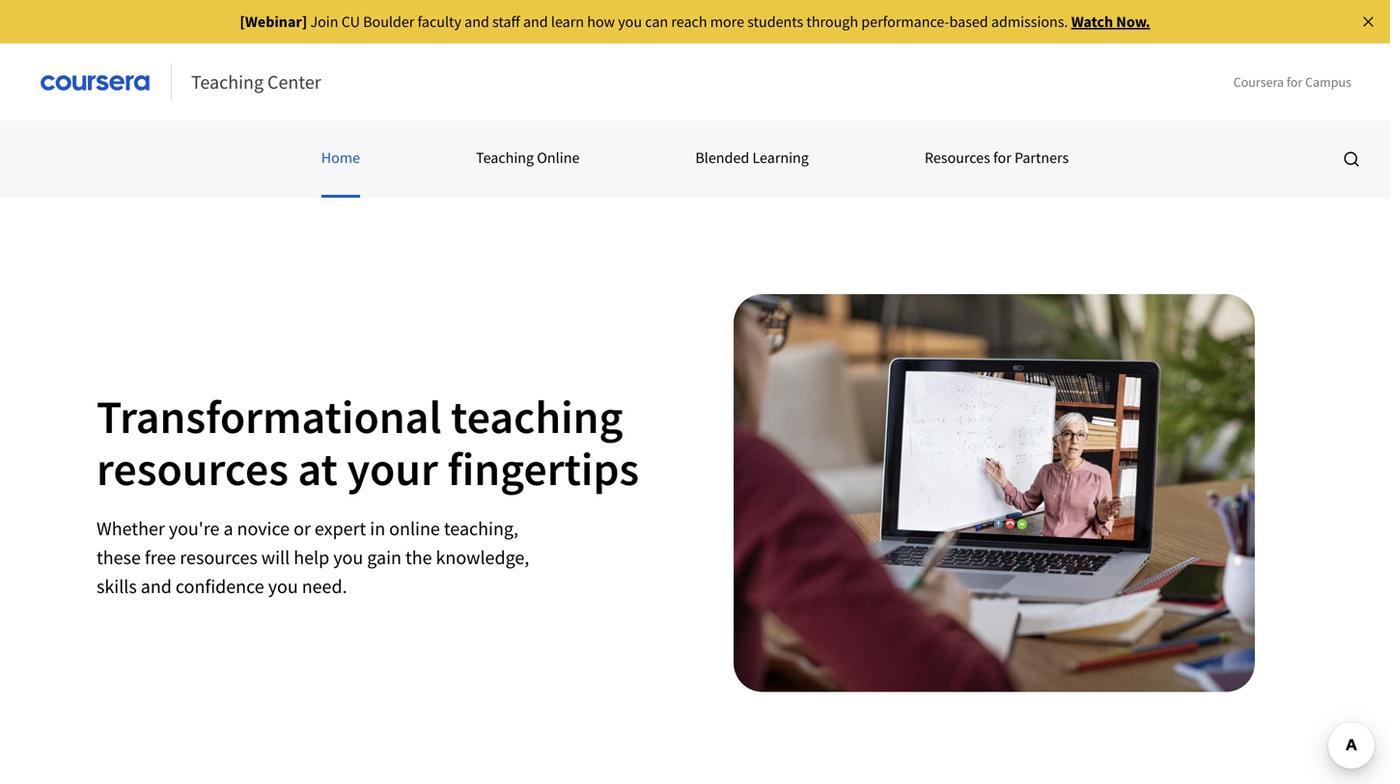 Task type: describe. For each thing, give the bounding box(es) containing it.
resources inside whether you're a novice or expert in online teaching, these free resources will help you gain the knowledge, skills and confidence you need.
[[180, 546, 258, 570]]

now.
[[1116, 12, 1150, 31]]

join
[[310, 12, 338, 31]]

help
[[294, 546, 329, 570]]

more
[[710, 12, 744, 31]]

expert
[[315, 517, 366, 541]]

[webinar]
[[240, 12, 307, 31]]

performance-
[[861, 12, 950, 31]]

cu
[[341, 12, 360, 31]]

a
[[223, 517, 233, 541]]

[webinar] join cu boulder faculty and staff and learn how you can reach more students through performance-based admissions. watch now.
[[240, 12, 1150, 31]]

these
[[97, 546, 141, 570]]

2 vertical spatial you
[[268, 575, 298, 599]]

through
[[807, 12, 858, 31]]

blended learning
[[696, 148, 809, 168]]

resources
[[925, 148, 990, 168]]

teaching for teaching online
[[476, 148, 534, 168]]

for for partners
[[993, 148, 1012, 168]]

coursera for campus link
[[1214, 72, 1371, 92]]

based
[[950, 12, 988, 31]]

teaching online link
[[476, 121, 580, 198]]

in
[[370, 517, 385, 541]]

home link
[[321, 121, 360, 198]]

2 horizontal spatial and
[[523, 12, 548, 31]]

center
[[267, 70, 321, 94]]

resources inside transformational teaching resources at your fingertips
[[97, 440, 289, 498]]

learn
[[551, 12, 584, 31]]

gain
[[367, 546, 402, 570]]

watch
[[1071, 12, 1113, 31]]

fingertips
[[447, 440, 639, 498]]

knowledge,
[[436, 546, 529, 570]]

watch now. link
[[1071, 12, 1150, 31]]

whether you're a novice or expert in online teaching, these free resources will help you gain the knowledge, skills and confidence you need.
[[97, 517, 529, 599]]

learning
[[753, 148, 809, 168]]

home
[[321, 148, 360, 168]]

admissions.
[[991, 12, 1068, 31]]

novice
[[237, 517, 290, 541]]

resources for partners
[[925, 148, 1069, 168]]

or
[[294, 517, 311, 541]]

blended
[[696, 148, 749, 168]]

for for campus
[[1287, 73, 1303, 91]]

whether
[[97, 517, 165, 541]]



Task type: locate. For each thing, give the bounding box(es) containing it.
faculty
[[418, 12, 461, 31]]

1 vertical spatial teaching
[[476, 148, 534, 168]]

1 vertical spatial resources
[[180, 546, 258, 570]]

need.
[[302, 575, 347, 599]]

you down expert
[[333, 546, 363, 570]]

0 vertical spatial for
[[1287, 73, 1303, 91]]

your
[[347, 440, 438, 498]]

blended learning link
[[696, 121, 809, 198]]

0 horizontal spatial for
[[993, 148, 1012, 168]]

0 vertical spatial resources
[[97, 440, 289, 498]]

coursera for campus
[[1234, 73, 1352, 91]]

and down free
[[141, 575, 172, 599]]

resources for partners link
[[925, 121, 1069, 198]]

0 horizontal spatial and
[[141, 575, 172, 599]]

and
[[465, 12, 489, 31], [523, 12, 548, 31], [141, 575, 172, 599]]

for left campus
[[1287, 73, 1303, 91]]

the
[[405, 546, 432, 570]]

teaching left center
[[191, 70, 264, 94]]

online
[[537, 148, 580, 168]]

online
[[389, 517, 440, 541]]

reach
[[671, 12, 707, 31]]

transformational
[[97, 388, 442, 446]]

1 vertical spatial for
[[993, 148, 1012, 168]]

for left partners
[[993, 148, 1012, 168]]

2 horizontal spatial you
[[618, 12, 642, 31]]

you're
[[169, 517, 220, 541]]

confidence
[[176, 575, 264, 599]]

menu containing home
[[0, 121, 1390, 198]]

teaching online
[[476, 148, 580, 168]]

you left can
[[618, 12, 642, 31]]

can
[[645, 12, 668, 31]]

partners
[[1015, 148, 1069, 168]]

teaching center link
[[172, 63, 341, 101]]

and inside whether you're a novice or expert in online teaching, these free resources will help you gain the knowledge, skills and confidence you need.
[[141, 575, 172, 599]]

resources up you're
[[97, 440, 289, 498]]

teaching
[[451, 388, 623, 446]]

at
[[298, 440, 338, 498]]

you
[[618, 12, 642, 31], [333, 546, 363, 570], [268, 575, 298, 599]]

boulder
[[363, 12, 415, 31]]

and right staff
[[523, 12, 548, 31]]

0 vertical spatial teaching
[[191, 70, 264, 94]]

teaching left online
[[476, 148, 534, 168]]

students
[[747, 12, 803, 31]]

1 horizontal spatial teaching
[[476, 148, 534, 168]]

1 horizontal spatial you
[[333, 546, 363, 570]]

staff
[[492, 12, 520, 31]]

how
[[587, 12, 615, 31]]

free
[[145, 546, 176, 570]]

1 horizontal spatial for
[[1287, 73, 1303, 91]]

skills
[[97, 575, 137, 599]]

0 vertical spatial you
[[618, 12, 642, 31]]

for
[[1287, 73, 1303, 91], [993, 148, 1012, 168]]

resources
[[97, 440, 289, 498], [180, 546, 258, 570]]

teaching center
[[191, 70, 321, 94]]

menu
[[0, 121, 1390, 198]]

resources up confidence
[[180, 546, 258, 570]]

and left staff
[[465, 12, 489, 31]]

campus
[[1305, 73, 1352, 91]]

you down the 'will'
[[268, 575, 298, 599]]

will
[[261, 546, 290, 570]]

close banner image
[[1360, 13, 1377, 30]]

0 horizontal spatial teaching
[[191, 70, 264, 94]]

teaching
[[191, 70, 264, 94], [476, 148, 534, 168]]

1 vertical spatial you
[[333, 546, 363, 570]]

0 horizontal spatial you
[[268, 575, 298, 599]]

1 horizontal spatial and
[[465, 12, 489, 31]]

transformational teaching resources at your fingertips
[[97, 388, 639, 498]]

coursera
[[1234, 73, 1284, 91]]

teaching,
[[444, 517, 518, 541]]

teaching for teaching center
[[191, 70, 264, 94]]



Task type: vqa. For each thing, say whether or not it's contained in the screenshot.
help
yes



